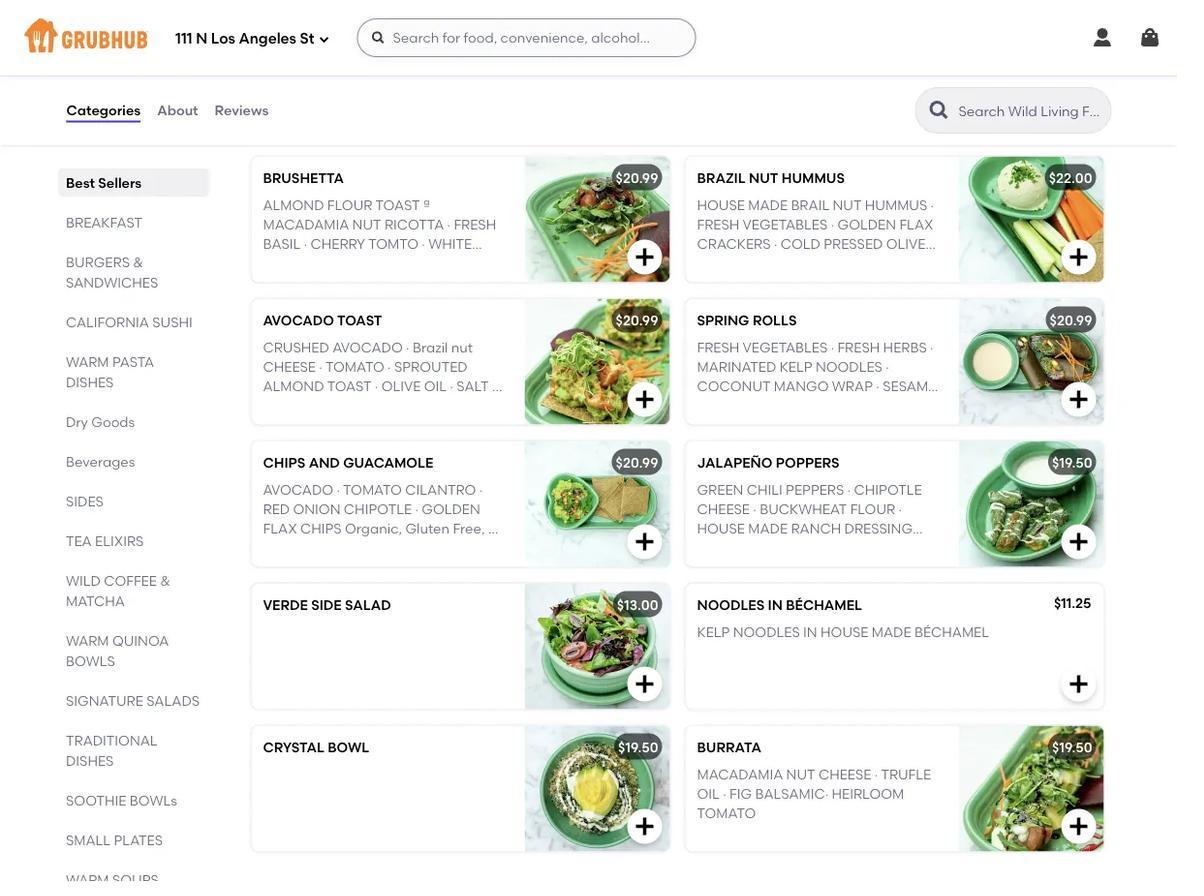 Task type: locate. For each thing, give the bounding box(es) containing it.
0 horizontal spatial small plates
[[65, 832, 162, 849]]

small plates tab
[[65, 830, 201, 851]]

sides
[[65, 493, 103, 510]]

blueberries
[[315, 6, 403, 22]]

hummus up brail at top
[[782, 170, 845, 186]]

toast up ricotta
[[375, 197, 420, 214]]

1 horizontal spatial small
[[248, 111, 318, 136]]

flour inside almond  flour toast ª macadamia nut ricotta · fresh basil · cherry tomto · white truffle oil · kalamata olives
[[327, 197, 372, 214]]

0 horizontal spatial flour
[[327, 197, 372, 214]]

rolls
[[753, 312, 797, 329]]

breakfast tab
[[65, 212, 201, 232]]

0 vertical spatial vegetables
[[743, 217, 828, 233]]

avocado inside crushed avocado · brazil nut cheese · tomato · sprouted almond toast · olive oil · salt & pepper  organic, gluten free, & raw
[[332, 340, 403, 356]]

tomato inside macadamia nut cheese · trufle oil · fig balsamic· heirloom tomato
[[697, 806, 756, 823]]

$20.99
[[616, 170, 658, 186], [616, 312, 658, 329], [1050, 312, 1092, 329], [616, 455, 658, 471]]

burrata image
[[959, 726, 1104, 852]]

dishes inside warm pasta dishes
[[65, 374, 113, 390]]

cherry
[[311, 237, 365, 253]]

small plates up brushetta
[[248, 111, 401, 136]]

1 horizontal spatial plates
[[323, 111, 401, 136]]

plates inside tab
[[113, 832, 162, 849]]

chipotle
[[854, 482, 922, 499], [344, 502, 412, 518]]

dressing
[[844, 521, 913, 538]]

bowls
[[65, 653, 115, 669]]

sprouted
[[394, 359, 468, 376]]

1 vertical spatial made
[[748, 521, 788, 538]]

nut up balsamic·
[[786, 767, 815, 783]]

brazil
[[697, 170, 746, 186]]

toast inside crushed avocado · brazil nut cheese · tomato · sprouted almond toast · olive oil · salt & pepper  organic, gluten free, & raw
[[327, 379, 371, 395]]

toast
[[375, 197, 420, 214], [337, 312, 382, 329], [327, 379, 371, 395]]

1 vertical spatial macadamia
[[697, 767, 783, 783]]

0 horizontal spatial macadamia
[[263, 217, 349, 233]]

flax for red
[[263, 521, 297, 538]]

jalapeño poppers image
[[959, 442, 1104, 568]]

fresh vegetables · fresh herbs · marinated kelp noodles · coconut mango wrap · sesame dip  organic, gluten free, & raw
[[697, 340, 936, 415]]

best
[[65, 174, 94, 191]]

kelp up mango
[[780, 359, 812, 376]]

in down noodles in béchamel
[[803, 624, 817, 641]]

best sellers
[[65, 174, 141, 191]]

1 vertical spatial toast
[[337, 312, 382, 329]]

pasta
[[112, 354, 154, 370]]

golden inside avocado · tomato cilantro · red onion chipotle · golden flax chips  organic, gluten free, & raw
[[422, 502, 480, 518]]

1 warm from the top
[[65, 354, 109, 370]]

nut up tomto
[[352, 217, 381, 233]]

svg image
[[1091, 26, 1114, 49], [371, 30, 386, 46], [318, 33, 330, 45], [633, 35, 656, 58], [633, 388, 656, 412], [1067, 388, 1090, 412], [1067, 531, 1090, 554]]

matcha
[[65, 593, 124, 609]]

house down 'brazil'
[[697, 197, 745, 214]]

free, down 'pressed'
[[831, 256, 863, 273]]

organic, down coconut
[[722, 399, 780, 415]]

chips down onion
[[300, 521, 342, 538]]

wild coffee & matcha tab
[[65, 571, 201, 611]]

ranch
[[791, 521, 841, 538]]

0 vertical spatial noodles
[[816, 359, 882, 376]]

warm up bowls
[[65, 633, 109, 649]]

0 vertical spatial flour
[[327, 197, 372, 214]]

1 vertical spatial béchamel
[[914, 624, 989, 641]]

raw down sesame
[[879, 399, 908, 415]]

1 vertical spatial tomato
[[343, 482, 402, 499]]

kelp inside fresh vegetables · fresh herbs · marinated kelp noodles · coconut mango wrap · sesame dip  organic, gluten free, & raw
[[780, 359, 812, 376]]

gluten inside green chili peppers · chipotle cheese · buckwheat flour · house made ranch dressing organic, gluten free, & raw
[[758, 541, 802, 558]]

organic, inside house made brail nut hummus · fresh vegetables · golden flax crackers · cold pressed olive oil  organic, gluten free, & raw
[[723, 256, 780, 273]]

free, down ranch
[[805, 541, 837, 558]]

almond  flour toast ª macadamia nut ricotta · fresh basil · cherry tomto · white truffle oil · kalamata olives
[[263, 197, 496, 273]]

small plates down soothie bowls
[[65, 832, 162, 849]]

1 dishes from the top
[[65, 374, 113, 390]]

made
[[748, 197, 788, 214], [748, 521, 788, 538], [872, 624, 911, 641]]

0 vertical spatial golden
[[837, 217, 896, 233]]

almond up pepper
[[263, 379, 324, 395]]

side
[[311, 597, 342, 614]]

raw inside green chili peppers · chipotle cheese · buckwheat flour · house made ranch dressing organic, gluten free, & raw
[[854, 541, 882, 558]]

warm for warm quinoa bowls
[[65, 633, 109, 649]]

2 vertical spatial cheese
[[818, 767, 871, 783]]

search icon image
[[928, 99, 951, 122]]

house down green
[[697, 521, 745, 538]]

raw inside crushed avocado · brazil nut cheese · tomato · sprouted almond toast · olive oil · salt & pepper  organic, gluten free, & raw
[[473, 399, 502, 415]]

0 vertical spatial in
[[768, 597, 783, 614]]

1 horizontal spatial hummus
[[865, 197, 927, 214]]

almond inside almond  flour toast ª macadamia nut ricotta · fresh basil · cherry tomto · white truffle oil · kalamata olives
[[263, 197, 324, 214]]

tab
[[65, 870, 201, 883]]

macadamia
[[263, 217, 349, 233], [697, 767, 783, 783]]

cheese inside macadamia nut cheese · trufle oil · fig balsamic· heirloom tomato
[[818, 767, 871, 783]]

0 horizontal spatial chipotle
[[344, 502, 412, 518]]

svg image
[[1138, 26, 1162, 49], [633, 246, 656, 269], [1067, 246, 1090, 269], [633, 531, 656, 554], [633, 673, 656, 696], [1067, 673, 1090, 696], [633, 816, 656, 839], [1067, 816, 1090, 839]]

chipotle down guacamole
[[344, 502, 412, 518]]

0 vertical spatial almond
[[306, 0, 367, 3]]

0 vertical spatial house
[[697, 197, 745, 214]]

hummus up 'pressed'
[[865, 197, 927, 214]]

2 vertical spatial avocado
[[263, 482, 333, 499]]

0 vertical spatial flax
[[899, 217, 933, 233]]

sides tab
[[65, 491, 201, 511]]

tomato down avocado toast
[[325, 359, 384, 376]]

spring rolls image
[[959, 299, 1104, 425]]

nut inside house made brail nut hummus · fresh vegetables · golden flax crackers · cold pressed olive oil  organic, gluten free, & raw
[[833, 197, 862, 214]]

crushed
[[263, 340, 329, 356]]

macadamia up basil
[[263, 217, 349, 233]]

oil down sprouted at the top left of the page
[[424, 379, 447, 395]]

0 vertical spatial small
[[248, 111, 318, 136]]

1 horizontal spatial in
[[803, 624, 817, 641]]

avocado up crushed
[[263, 312, 334, 329]]

1 vertical spatial olive
[[381, 379, 421, 395]]

nut
[[749, 170, 778, 186], [833, 197, 862, 214], [352, 217, 381, 233], [786, 767, 815, 783]]

house inside green chili peppers · chipotle cheese · buckwheat flour · house made ranch dressing organic, gluten free, & raw
[[697, 521, 745, 538]]

raw inside house made brail nut hummus · fresh vegetables · golden flax crackers · cold pressed olive oil  organic, gluten free, & raw
[[880, 256, 908, 273]]

burgers & sandwiches
[[65, 254, 158, 291]]

1 vegetables from the top
[[743, 217, 828, 233]]

0 horizontal spatial golden
[[422, 502, 480, 518]]

signature salads tab
[[65, 691, 201, 711]]

olive inside house made brail nut hummus · fresh vegetables · golden flax crackers · cold pressed olive oil  organic, gluten free, & raw
[[886, 237, 926, 253]]

1 vertical spatial golden
[[422, 502, 480, 518]]

chipotle inside green chili peppers · chipotle cheese · buckwheat flour · house made ranch dressing organic, gluten free, & raw
[[854, 482, 922, 499]]

1 horizontal spatial golden
[[837, 217, 896, 233]]

kelp down noodles in béchamel
[[697, 624, 730, 641]]

nut right brail at top
[[833, 197, 862, 214]]

0 vertical spatial hummus
[[782, 170, 845, 186]]

crackers
[[697, 237, 771, 253]]

1 vertical spatial flour
[[850, 502, 895, 518]]

free, down cilantro
[[453, 521, 485, 538]]

0 vertical spatial tomato
[[325, 359, 384, 376]]

angeles
[[239, 30, 296, 48]]

organic, up chips and guacamole
[[317, 399, 374, 415]]

crystal
[[263, 739, 324, 756]]

gluten down ranch
[[758, 541, 802, 558]]

dry goods tab
[[65, 412, 201, 432]]

reviews
[[215, 102, 269, 119]]

svg image for the crystal bowl image
[[633, 816, 656, 839]]

small up brushetta
[[248, 111, 318, 136]]

cheese up heirloom
[[818, 767, 871, 783]]

golden inside house made brail nut hummus · fresh vegetables · golden flax crackers · cold pressed olive oil  organic, gluten free, & raw
[[837, 217, 896, 233]]

raw down 'pressed'
[[880, 256, 908, 273]]

0 vertical spatial olive
[[886, 237, 926, 253]]

oil inside house made brail nut hummus · fresh vegetables · golden flax crackers · cold pressed olive oil  organic, gluten free, & raw
[[697, 256, 720, 273]]

flax
[[899, 217, 933, 233], [263, 521, 297, 538]]

burrata
[[697, 739, 761, 756]]

golden up 'pressed'
[[837, 217, 896, 233]]

1 horizontal spatial béchamel
[[914, 624, 989, 641]]

·
[[300, 0, 303, 3], [469, 0, 472, 3], [406, 6, 409, 22], [315, 25, 319, 42], [395, 25, 398, 42], [483, 25, 487, 42], [931, 197, 934, 214], [447, 217, 451, 233], [831, 217, 834, 233], [304, 237, 307, 253], [422, 237, 425, 253], [774, 237, 777, 253], [350, 256, 353, 273], [406, 340, 409, 356], [831, 340, 834, 356], [930, 340, 933, 356], [319, 359, 322, 376], [388, 359, 391, 376], [886, 359, 889, 376], [375, 379, 378, 395], [450, 379, 453, 395], [876, 379, 879, 395], [337, 482, 340, 499], [479, 482, 483, 499], [847, 482, 851, 499], [415, 502, 418, 518], [753, 502, 756, 518], [899, 502, 902, 518], [875, 767, 878, 783], [723, 787, 726, 803]]

red
[[263, 502, 290, 518]]

svg image for brushetta image
[[633, 246, 656, 269]]

2 vertical spatial toast
[[327, 379, 371, 395]]

pepper
[[263, 399, 313, 415]]

1 vertical spatial dishes
[[65, 753, 113, 769]]

0 vertical spatial chipotle
[[854, 482, 922, 499]]

oil inside almond  flour toast ª macadamia nut ricotta · fresh basil · cherry tomto · white truffle oil · kalamata olives
[[324, 256, 346, 273]]

avocado inside avocado · tomato cilantro · red onion chipotle · golden flax chips  organic, gluten free, & raw
[[263, 482, 333, 499]]

olive down sprouted at the top left of the page
[[381, 379, 421, 395]]

flax inside avocado · tomato cilantro · red onion chipotle · golden flax chips  organic, gluten free, & raw
[[263, 521, 297, 538]]

gift special image
[[525, 0, 670, 72]]

organic, down crackers
[[723, 256, 780, 273]]

1 vertical spatial in
[[803, 624, 817, 641]]

0 vertical spatial macadamia
[[263, 217, 349, 233]]

salt
[[457, 379, 489, 395]]

111 n los angeles st
[[175, 30, 314, 48]]

raw inside avocado · tomato cilantro · red onion chipotle · golden flax chips  organic, gluten free, & raw
[[263, 541, 292, 558]]

oil left fig
[[697, 787, 720, 803]]

trufle
[[881, 767, 931, 783]]

toast inside almond  flour toast ª macadamia nut ricotta · fresh basil · cherry tomto · white truffle oil · kalamata olives
[[375, 197, 420, 214]]

$20.99 for house made brail nut hummus · fresh vegetables · golden flax crackers · cold pressed olive oil  organic, gluten free, & raw
[[616, 170, 658, 186]]

olive right 'pressed'
[[886, 237, 926, 253]]

1 vertical spatial flax
[[263, 521, 297, 538]]

chips
[[263, 455, 305, 471], [300, 521, 342, 538]]

flour up dressing on the bottom right
[[850, 502, 895, 518]]

flour up cherry
[[327, 197, 372, 214]]

cashew
[[370, 0, 431, 3]]

svg image for burrata "image"
[[1067, 816, 1090, 839]]

Search for food, convenience, alcohol... search field
[[357, 18, 696, 57]]

burgers & sandwiches tab
[[65, 252, 201, 293]]

gluten down mango
[[783, 399, 827, 415]]

1 vertical spatial house
[[697, 521, 745, 538]]

and
[[309, 455, 340, 471]]

brazil
[[413, 340, 448, 356]]

0 horizontal spatial olive
[[381, 379, 421, 395]]

noodles up wrap
[[816, 359, 882, 376]]

1 horizontal spatial kelp
[[780, 359, 812, 376]]

0 horizontal spatial kelp
[[697, 624, 730, 641]]

2 vegetables from the top
[[743, 340, 828, 356]]

flax for ·
[[899, 217, 933, 233]]

chipotle up dressing on the bottom right
[[854, 482, 922, 499]]

hummus inside house made brail nut hummus · fresh vegetables · golden flax crackers · cold pressed olive oil  organic, gluten free, & raw
[[865, 197, 927, 214]]

raw down salt
[[473, 399, 502, 415]]

0 horizontal spatial flax
[[263, 521, 297, 538]]

in
[[768, 597, 783, 614], [803, 624, 817, 641]]

0 vertical spatial avocado
[[263, 312, 334, 329]]

1 horizontal spatial flax
[[899, 217, 933, 233]]

0 vertical spatial cheese
[[263, 359, 316, 376]]

milk
[[434, 0, 466, 3]]

chips left and
[[263, 455, 305, 471]]

coconut
[[697, 379, 771, 395]]

fresh inside almond  flour toast ª macadamia nut ricotta · fresh basil · cherry tomto · white truffle oil · kalamata olives
[[454, 217, 496, 233]]

crystal bowl image
[[525, 726, 670, 852]]

bowls
[[129, 792, 177, 809]]

dishes down the "traditional"
[[65, 753, 113, 769]]

wrap
[[832, 379, 873, 395]]

gluten inside house made brail nut hummus · fresh vegetables · golden flax crackers · cold pressed olive oil  organic, gluten free, & raw
[[783, 256, 828, 273]]

free, down sprouted at the top left of the page
[[424, 399, 457, 415]]

0 horizontal spatial béchamel
[[786, 597, 862, 614]]

heirloom
[[832, 787, 904, 803]]

raw inside fresh vegetables · fresh herbs · marinated kelp noodles · coconut mango wrap · sesame dip  organic, gluten free, & raw
[[879, 399, 908, 415]]

coffee
[[103, 573, 156, 589]]

tomto
[[368, 237, 418, 253]]

elixirs
[[95, 533, 143, 549]]

oil down cherry
[[324, 256, 346, 273]]

warm down california
[[65, 354, 109, 370]]

free, inside green chili peppers · chipotle cheese · buckwheat flour · house made ranch dressing organic, gluten free, & raw
[[805, 541, 837, 558]]

avocado
[[263, 312, 334, 329], [332, 340, 403, 356], [263, 482, 333, 499]]

macadamia inside almond  flour toast ª macadamia nut ricotta · fresh basil · cherry tomto · white truffle oil · kalamata olives
[[263, 217, 349, 233]]

fresh up the white
[[454, 217, 496, 233]]

vegetables down rolls
[[743, 340, 828, 356]]

tomato down guacamole
[[343, 482, 402, 499]]

almond up blueberries
[[306, 0, 367, 3]]

small down soothie
[[65, 832, 110, 849]]

1 vertical spatial chips
[[300, 521, 342, 538]]

$11.25
[[1054, 595, 1091, 612]]

small plates
[[248, 111, 401, 136], [65, 832, 162, 849]]

1 vertical spatial chipotle
[[344, 502, 412, 518]]

1 vertical spatial cheese
[[697, 502, 750, 518]]

golden for pressed
[[837, 217, 896, 233]]

1 horizontal spatial macadamia
[[697, 767, 783, 783]]

1 horizontal spatial chipotle
[[854, 482, 922, 499]]

raw down dressing on the bottom right
[[854, 541, 882, 558]]

plates down soothie bowls tab
[[113, 832, 162, 849]]

1 vertical spatial vegetables
[[743, 340, 828, 356]]

0 horizontal spatial in
[[768, 597, 783, 614]]

cheese down crushed
[[263, 359, 316, 376]]

made inside green chili peppers · chipotle cheese · buckwheat flour · house made ranch dressing organic, gluten free, & raw
[[748, 521, 788, 538]]

signature
[[65, 693, 143, 709]]

oil inside crushed avocado · brazil nut cheese · tomato · sprouted almond toast · olive oil · salt & pepper  organic, gluten free, & raw
[[424, 379, 447, 395]]

traditional dishes tab
[[65, 730, 201, 771]]

avocado for ·
[[263, 482, 333, 499]]

vegetables up cold
[[743, 217, 828, 233]]

brushetta image
[[525, 157, 670, 283]]

0 vertical spatial chips
[[263, 455, 305, 471]]

1 vertical spatial kelp
[[697, 624, 730, 641]]

organic, down guacamole
[[345, 521, 402, 538]]

gluten down cold
[[783, 256, 828, 273]]

cheese down green
[[697, 502, 750, 518]]

raw down red
[[263, 541, 292, 558]]

gluten inside crushed avocado · brazil nut cheese · tomato · sprouted almond toast · olive oil · salt & pepper  organic, gluten free, & raw
[[377, 399, 421, 415]]

0 vertical spatial dishes
[[65, 374, 113, 390]]

cheese inside crushed avocado · brazil nut cheese · tomato · sprouted almond toast · olive oil · salt & pepper  organic, gluten free, & raw
[[263, 359, 316, 376]]

0 vertical spatial made
[[748, 197, 788, 214]]

vegetables inside fresh vegetables · fresh herbs · marinated kelp noodles · coconut mango wrap · sesame dip  organic, gluten free, & raw
[[743, 340, 828, 356]]

gluten down sprouted at the top left of the page
[[377, 399, 421, 415]]

toast down crushed
[[327, 379, 371, 395]]

noodles right the '$13.00'
[[697, 597, 765, 614]]

flax inside house made brail nut hummus · fresh vegetables · golden flax crackers · cold pressed olive oil  organic, gluten free, & raw
[[899, 217, 933, 233]]

goods
[[91, 414, 134, 430]]

house down noodles in béchamel
[[821, 624, 868, 641]]

vegetables
[[743, 217, 828, 233], [743, 340, 828, 356]]

2 vertical spatial tomato
[[697, 806, 756, 823]]

california sushi tab
[[65, 312, 201, 332]]

avocado down avocado toast
[[332, 340, 403, 356]]

0 horizontal spatial small
[[65, 832, 110, 849]]

macadamia up fig
[[697, 767, 783, 783]]

soothie bowls
[[65, 792, 177, 809]]

1 horizontal spatial cheese
[[697, 502, 750, 518]]

0 horizontal spatial cheese
[[263, 359, 316, 376]]

toast up crushed avocado · brazil nut cheese · tomato · sprouted almond toast · olive oil · salt & pepper  organic, gluten free, & raw
[[337, 312, 382, 329]]

almond down brushetta
[[263, 197, 324, 214]]

warm
[[65, 354, 109, 370], [65, 633, 109, 649]]

oil down crackers
[[697, 256, 720, 273]]

1 vertical spatial small
[[65, 832, 110, 849]]

free, inside avocado · tomato cilantro · red onion chipotle · golden flax chips  organic, gluten free, & raw
[[453, 521, 485, 538]]

herbs
[[883, 340, 927, 356]]

chips and guacamole image
[[525, 442, 670, 568]]

warm pasta dishes tab
[[65, 352, 201, 392]]

avocado · tomato cilantro · red onion chipotle · golden flax chips  organic, gluten free, & raw
[[263, 482, 498, 558]]

0 vertical spatial kelp
[[780, 359, 812, 376]]

plates down the majick
[[323, 111, 401, 136]]

chipotle inside avocado · tomato cilantro · red onion chipotle · golden flax chips  organic, gluten free, & raw
[[344, 502, 412, 518]]

1 horizontal spatial olive
[[886, 237, 926, 253]]

avocado up onion
[[263, 482, 333, 499]]

2 warm from the top
[[65, 633, 109, 649]]

tomato down fig
[[697, 806, 756, 823]]

0 vertical spatial warm
[[65, 354, 109, 370]]

warm inside warm quinoa bowls
[[65, 633, 109, 649]]

nut right 'brazil'
[[749, 170, 778, 186]]

free, down wrap
[[830, 399, 862, 415]]

flour
[[327, 197, 372, 214], [850, 502, 895, 518]]

balsamic·
[[755, 787, 828, 803]]

& inside fresh vegetables · fresh herbs · marinated kelp noodles · coconut mango wrap · sesame dip  organic, gluten free, & raw
[[866, 399, 876, 415]]

cheese inside green chili peppers · chipotle cheese · buckwheat flour · house made ranch dressing organic, gluten free, & raw
[[697, 502, 750, 518]]

0 vertical spatial plates
[[323, 111, 401, 136]]

2 dishes from the top
[[65, 753, 113, 769]]

1 vertical spatial hummus
[[865, 197, 927, 214]]

1 vertical spatial small plates
[[65, 832, 162, 849]]

dishes up the dry goods
[[65, 374, 113, 390]]

kelp
[[780, 359, 812, 376], [697, 624, 730, 641]]

fresh up crackers
[[697, 217, 739, 233]]

svg image inside main navigation navigation
[[1138, 26, 1162, 49]]

0 vertical spatial small plates
[[248, 111, 401, 136]]

1 horizontal spatial flour
[[850, 502, 895, 518]]

plates
[[323, 111, 401, 136], [113, 832, 162, 849]]

organic, down green
[[697, 541, 754, 558]]

spring
[[697, 312, 749, 329]]

2 vertical spatial almond
[[263, 379, 324, 395]]

noodles
[[816, 359, 882, 376], [697, 597, 765, 614], [733, 624, 800, 641]]

in up kelp noodles in house made béchamel
[[768, 597, 783, 614]]

2 vertical spatial house
[[821, 624, 868, 641]]

warm for warm pasta dishes
[[65, 354, 109, 370]]

categories
[[66, 102, 141, 119]]

1 vertical spatial warm
[[65, 633, 109, 649]]

small
[[248, 111, 318, 136], [65, 832, 110, 849]]

warm inside warm pasta dishes
[[65, 354, 109, 370]]

0 vertical spatial toast
[[375, 197, 420, 214]]

2 horizontal spatial cheese
[[818, 767, 871, 783]]

golden down cilantro
[[422, 502, 480, 518]]

noodles down noodles in béchamel
[[733, 624, 800, 641]]

gluten down cilantro
[[405, 521, 450, 538]]

1 vertical spatial plates
[[113, 832, 162, 849]]

1 vertical spatial avocado
[[332, 340, 403, 356]]

1 vertical spatial almond
[[263, 197, 324, 214]]

0 horizontal spatial plates
[[113, 832, 162, 849]]



Task type: vqa. For each thing, say whether or not it's contained in the screenshot.
"RANCH"
yes



Task type: describe. For each thing, give the bounding box(es) containing it.
burgers
[[65, 254, 129, 270]]

categories button
[[65, 76, 142, 145]]

svg image for chips and guacamole image
[[633, 531, 656, 554]]

gluten inside avocado · tomato cilantro · red onion chipotle · golden flax chips  organic, gluten free, & raw
[[405, 521, 450, 538]]

dip
[[697, 399, 719, 415]]

marinated
[[697, 359, 776, 376]]

cinnamon
[[401, 25, 480, 42]]

california sushi
[[65, 314, 192, 330]]

chips inside avocado · tomato cilantro · red onion chipotle · golden flax chips  organic, gluten free, & raw
[[300, 521, 342, 538]]

ricotta
[[384, 217, 444, 233]]

reviews button
[[214, 76, 270, 145]]

fresh up marinated
[[697, 340, 739, 356]]

noodles in béchamel
[[697, 597, 862, 614]]

about
[[157, 102, 198, 119]]

tea elixirs tab
[[65, 531, 201, 551]]

blue
[[263, 45, 297, 62]]

sandwiches
[[65, 274, 158, 291]]

avocado for toast
[[263, 312, 334, 329]]

1 horizontal spatial small plates
[[248, 111, 401, 136]]

house inside house made brail nut hummus · fresh vegetables · golden flax crackers · cold pressed olive oil  organic, gluten free, & raw
[[697, 197, 745, 214]]

vegetables inside house made brail nut hummus · fresh vegetables · golden flax crackers · cold pressed olive oil  organic, gluten free, & raw
[[743, 217, 828, 233]]

traditional
[[65, 732, 157, 749]]

granola
[[322, 25, 391, 42]]

green chili peppers · chipotle cheese · buckwheat flour · house made ranch dressing organic, gluten free, & raw
[[697, 482, 922, 558]]

ª
[[423, 197, 430, 214]]

$20.99 for fresh vegetables · fresh herbs · marinated kelp noodles · coconut mango wrap · sesame dip  organic, gluten free, & raw
[[616, 312, 658, 329]]

flour inside green chili peppers · chipotle cheese · buckwheat flour · house made ranch dressing organic, gluten free, & raw
[[850, 502, 895, 518]]

fresh inside house made brail nut hummus · fresh vegetables · golden flax crackers · cold pressed olive oil  organic, gluten free, & raw
[[697, 217, 739, 233]]

jalapeño
[[697, 455, 772, 471]]

dry
[[65, 414, 88, 430]]

verde
[[263, 597, 308, 614]]

1 vertical spatial noodles
[[697, 597, 765, 614]]

cheese for green
[[697, 502, 750, 518]]

mango
[[774, 379, 829, 395]]

sesame
[[883, 379, 936, 395]]

tea elixirs
[[65, 533, 143, 549]]

crystal bowl
[[263, 739, 369, 756]]

jalapeño poppers
[[697, 455, 839, 471]]

svg image for brazil nut hummus image
[[1067, 246, 1090, 269]]

brazil nut hummus image
[[959, 157, 1104, 283]]

$20.99 for green chili peppers · chipotle cheese · buckwheat flour · house made ranch dressing organic, gluten free, & raw
[[616, 455, 658, 471]]

california
[[65, 314, 149, 330]]

house made brail nut hummus · fresh vegetables · golden flax crackers · cold pressed olive oil  organic, gluten free, & raw
[[697, 197, 934, 273]]

nut
[[451, 340, 473, 356]]

almond inside acai · almond cashew milk · honey blueberries · sweet cream  · granola · cinnamon · blue majick
[[306, 0, 367, 3]]

best sellers tab
[[65, 172, 201, 193]]

dishes inside traditional dishes
[[65, 753, 113, 769]]

nut inside almond  flour toast ª macadamia nut ricotta · fresh basil · cherry tomto · white truffle oil · kalamata olives
[[352, 217, 381, 233]]

main navigation navigation
[[0, 0, 1177, 76]]

white
[[428, 237, 472, 253]]

chips and guacamole
[[263, 455, 433, 471]]

truffle
[[263, 256, 321, 273]]

& inside wild coffee & matcha
[[160, 573, 170, 589]]

tomato inside avocado · tomato cilantro · red onion chipotle · golden flax chips  organic, gluten free, & raw
[[343, 482, 402, 499]]

organic, inside fresh vegetables · fresh herbs · marinated kelp noodles · coconut mango wrap · sesame dip  organic, gluten free, & raw
[[722, 399, 780, 415]]

small plates inside tab
[[65, 832, 162, 849]]

svg image for verde side salad image
[[633, 673, 656, 696]]

$19.50 for green chili peppers · chipotle cheese · buckwheat flour · house made ranch dressing organic, gluten free, & raw
[[1052, 455, 1092, 471]]

fresh up wrap
[[837, 340, 880, 356]]

almond inside crushed avocado · brazil nut cheese · tomato · sprouted almond toast · olive oil · salt & pepper  organic, gluten free, & raw
[[263, 379, 324, 395]]

0 horizontal spatial hummus
[[782, 170, 845, 186]]

cilantro
[[405, 482, 476, 499]]

chili
[[747, 482, 782, 499]]

warm quinoa bowls tab
[[65, 631, 201, 671]]

sweet
[[412, 6, 458, 22]]

free, inside crushed avocado · brazil nut cheese · tomato · sprouted almond toast · olive oil · salt & pepper  organic, gluten free, & raw
[[424, 399, 457, 415]]

organic, inside avocado · tomato cilantro · red onion chipotle · golden flax chips  organic, gluten free, & raw
[[345, 521, 402, 538]]

sellers
[[98, 174, 141, 191]]

peppers
[[786, 482, 844, 499]]

green
[[697, 482, 743, 499]]

organic, inside green chili peppers · chipotle cheese · buckwheat flour · house made ranch dressing organic, gluten free, & raw
[[697, 541, 754, 558]]

avocado toast
[[263, 312, 382, 329]]

$19.50 for macadamia nut cheese · trufle oil · fig balsamic· heirloom tomato
[[1052, 739, 1092, 756]]

0 vertical spatial béchamel
[[786, 597, 862, 614]]

traditional dishes
[[65, 732, 157, 769]]

onion
[[293, 502, 341, 518]]

free, inside fresh vegetables · fresh herbs · marinated kelp noodles · coconut mango wrap · sesame dip  organic, gluten free, & raw
[[830, 399, 862, 415]]

macadamia nut cheese · trufle oil · fig balsamic· heirloom tomato
[[697, 767, 931, 823]]

tomato inside crushed avocado · brazil nut cheese · tomato · sprouted almond toast · olive oil · salt & pepper  organic, gluten free, & raw
[[325, 359, 384, 376]]

golden for free,
[[422, 502, 480, 518]]

small inside tab
[[65, 832, 110, 849]]

majick
[[300, 45, 354, 62]]

& inside avocado · tomato cilantro · red onion chipotle · golden flax chips  organic, gluten free, & raw
[[488, 521, 498, 538]]

avocado toast image
[[525, 299, 670, 425]]

sushi
[[152, 314, 192, 330]]

111
[[175, 30, 192, 48]]

cheese for crushed
[[263, 359, 316, 376]]

verde side salad
[[263, 597, 391, 614]]

wild
[[65, 573, 100, 589]]

honey
[[263, 6, 311, 22]]

2 vertical spatial made
[[872, 624, 911, 641]]

about button
[[156, 76, 199, 145]]

dry goods
[[65, 414, 134, 430]]

poppers
[[776, 455, 839, 471]]

guacamole
[[343, 455, 433, 471]]

cream
[[263, 25, 312, 42]]

& inside burgers & sandwiches
[[133, 254, 143, 270]]

los
[[211, 30, 235, 48]]

signature salads
[[65, 693, 199, 709]]

gluten inside fresh vegetables · fresh herbs · marinated kelp noodles · coconut mango wrap · sesame dip  organic, gluten free, & raw
[[783, 399, 827, 415]]

soothie bowls tab
[[65, 790, 201, 811]]

kalamata
[[356, 256, 430, 273]]

acai
[[263, 0, 296, 3]]

brail
[[791, 197, 829, 214]]

olives
[[433, 256, 480, 273]]

$22.00
[[1049, 170, 1092, 186]]

& inside house made brail nut hummus · fresh vegetables · golden flax crackers · cold pressed olive oil  organic, gluten free, & raw
[[866, 256, 876, 273]]

acai · almond cashew milk · honey blueberries · sweet cream  · granola · cinnamon · blue majick
[[263, 0, 487, 62]]

beverages
[[65, 453, 134, 470]]

noodles inside fresh vegetables · fresh herbs · marinated kelp noodles · coconut mango wrap · sesame dip  organic, gluten free, & raw
[[816, 359, 882, 376]]

salads
[[146, 693, 199, 709]]

spring rolls
[[697, 312, 797, 329]]

Search Wild Living Foods search field
[[957, 102, 1105, 120]]

2 vertical spatial noodles
[[733, 624, 800, 641]]

fig
[[729, 787, 752, 803]]

buckwheat
[[760, 502, 847, 518]]

quinoa
[[112, 633, 168, 649]]

free, inside house made brail nut hummus · fresh vegetables · golden flax crackers · cold pressed olive oil  organic, gluten free, & raw
[[831, 256, 863, 273]]

st
[[300, 30, 314, 48]]

nut inside macadamia nut cheese · trufle oil · fig balsamic· heirloom tomato
[[786, 767, 815, 783]]

basil
[[263, 237, 301, 253]]

& inside green chili peppers · chipotle cheese · buckwheat flour · house made ranch dressing organic, gluten free, & raw
[[840, 541, 851, 558]]

macadamia inside macadamia nut cheese · trufle oil · fig balsamic· heirloom tomato
[[697, 767, 783, 783]]

$13.00
[[617, 597, 658, 614]]

brazil nut hummus
[[697, 170, 845, 186]]

beverages tab
[[65, 451, 201, 472]]

olive inside crushed avocado · brazil nut cheese · tomato · sprouted almond toast · olive oil · salt & pepper  organic, gluten free, & raw
[[381, 379, 421, 395]]

oil inside macadamia nut cheese · trufle oil · fig balsamic· heirloom tomato
[[697, 787, 720, 803]]

brushetta
[[263, 170, 344, 186]]

organic, inside crushed avocado · brazil nut cheese · tomato · sprouted almond toast · olive oil · salt & pepper  organic, gluten free, & raw
[[317, 399, 374, 415]]

made inside house made brail nut hummus · fresh vegetables · golden flax crackers · cold pressed olive oil  organic, gluten free, & raw
[[748, 197, 788, 214]]

verde side salad image
[[525, 584, 670, 710]]



